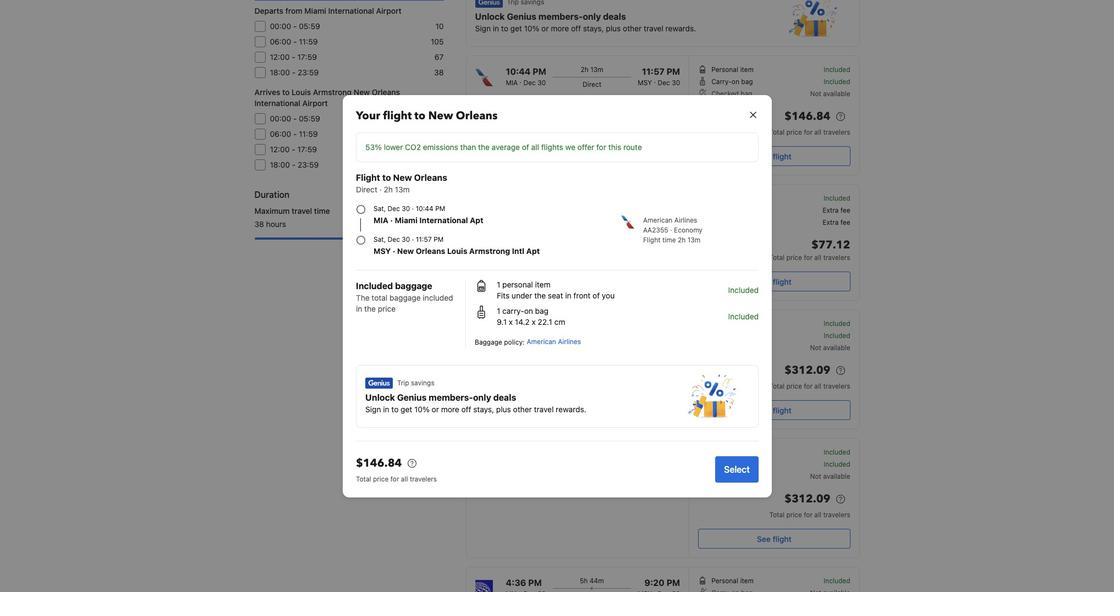 Task type: describe. For each thing, give the bounding box(es) containing it.
2 see from the top
[[758, 277, 771, 287]]

61
[[436, 129, 444, 139]]

seat
[[548, 291, 563, 300]]

dec 30
[[658, 208, 681, 216]]

38 inside maximum travel time 38 hours
[[255, 220, 264, 229]]

in inside 1 personal item fits under the seat in front of you
[[565, 291, 572, 300]]

dec inside 10:44 pm mia . dec 30
[[524, 79, 536, 87]]

not available for 1st "$312.09" region from the top of the page
[[811, 344, 851, 352]]

11:57 inside 11:57 pm msy . dec 30
[[643, 67, 665, 77]]

pm inside sat, dec 30 · 11:57 pm msy · new orleans louis armstrong intl apt
[[434, 235, 444, 244]]

departs
[[255, 6, 284, 15]]

1 checked from the top
[[712, 90, 739, 98]]

from
[[286, 6, 303, 15]]

time inside american airlines aa2355 · economy flight time 2h 13m
[[663, 236, 676, 244]]

more inside your flight to new orleans dialog
[[441, 405, 459, 414]]

0 vertical spatial 38
[[434, 68, 444, 77]]

4:36
[[506, 579, 527, 589]]

flight inside flight to new orleans direct · 2h 13m
[[356, 173, 380, 183]]

9:20
[[645, 579, 665, 589]]

select
[[724, 465, 750, 475]]

plus inside your flight to new orleans dialog
[[496, 405, 511, 414]]

53% lower co2 emissions than the average of all flights we offer for this route
[[365, 142, 642, 152]]

trip savings
[[397, 379, 435, 387]]

dec inside 11:57 pm msy . dec 30
[[658, 79, 670, 87]]

0 vertical spatial unlock genius members-only deals sign in to get 10% or more off stays, plus other travel rewards.
[[475, 12, 697, 33]]

this
[[609, 142, 622, 152]]

international inside arrives to louis armstrong new orleans international airport
[[255, 99, 301, 108]]

0 vertical spatial more
[[551, 24, 569, 33]]

67
[[435, 52, 444, 62]]

pm inside sat, dec 30 · 10:44 pm mia · miami international apt
[[435, 205, 445, 213]]

american down baggage
[[475, 351, 505, 360]]

0 vertical spatial only
[[583, 12, 601, 21]]

airport inside arrives to louis armstrong new orleans international airport
[[303, 99, 328, 108]]

included checked bag
[[712, 461, 851, 481]]

- for 99
[[292, 160, 296, 170]]

1 vertical spatial baggage
[[390, 293, 421, 303]]

orleans inside arrives to louis armstrong new orleans international airport
[[372, 88, 400, 97]]

sat, dec 30 · 11:57 pm msy · new orleans louis armstrong intl apt
[[374, 235, 540, 256]]

armstrong inside sat, dec 30 · 11:57 pm msy · new orleans louis armstrong intl apt
[[469, 246, 510, 256]]

msy inside sat, dec 30 · 11:57 pm msy · new orleans louis armstrong intl apt
[[374, 246, 391, 256]]

11:59 for louis
[[299, 129, 318, 139]]

10
[[436, 21, 444, 31]]

deals inside your flight to new orleans dialog
[[493, 393, 516, 403]]

sat, dec 30 · 10:44 pm mia · miami international apt
[[374, 205, 484, 225]]

hours
[[266, 220, 286, 229]]

13m inside american airlines aa2355 · economy flight time 2h 13m
[[688, 236, 701, 244]]

9.1
[[497, 317, 507, 327]]

1 horizontal spatial or
[[542, 24, 549, 33]]

included
[[423, 293, 453, 303]]

· inside flight to new orleans direct · 2h 13m
[[379, 185, 382, 194]]

18:00 for departs from miami international airport
[[270, 68, 290, 77]]

30 inside 4:45 pm mia . dec 30
[[538, 333, 546, 341]]

baggage
[[475, 338, 502, 347]]

route
[[624, 142, 642, 152]]

price inside included baggage the total baggage included in the price
[[378, 304, 396, 314]]

0 vertical spatial genius
[[507, 12, 537, 21]]

all inside $77.12 total price for all travelers
[[815, 254, 822, 262]]

included inside included baggage the total baggage included in the price
[[356, 281, 393, 291]]

aa2355
[[643, 226, 669, 234]]

4 see from the top
[[758, 535, 771, 544]]

select button
[[716, 457, 759, 483]]

1 for 1 personal item fits under the seat in front of you
[[497, 280, 500, 289]]

envoy
[[573, 351, 591, 360]]

56
[[435, 145, 444, 154]]

personal
[[502, 280, 533, 289]]

18:00 - 23:59 for from
[[270, 68, 319, 77]]

available for see flight's $146.84 region
[[824, 90, 851, 98]]

bag inside 1 carry-on bag 9.1 x 14.2 x 22.1 cm
[[535, 306, 549, 316]]

12:00 - 17:59 for from
[[270, 52, 317, 62]]

total
[[372, 293, 388, 303]]

louis inside arrives to louis armstrong new orleans international airport
[[292, 88, 311, 97]]

$146.84 for select
[[356, 456, 402, 471]]

1 vertical spatial msy
[[638, 208, 653, 216]]

duration
[[255, 190, 290, 200]]

0 vertical spatial airport
[[376, 6, 402, 15]]

0 vertical spatial baggage
[[395, 281, 432, 291]]

under
[[512, 291, 532, 300]]

22.1
[[538, 317, 552, 327]]

your flight to new orleans
[[356, 108, 498, 123]]

flights
[[541, 142, 563, 152]]

pm for 11:57 pm msy . dec 30
[[667, 67, 681, 77]]

travelers inside $77.12 total price for all travelers
[[824, 254, 851, 262]]

american airlines aa2355 · economy flight time 2h 13m
[[643, 216, 703, 244]]

members- inside your flight to new orleans dialog
[[429, 393, 473, 403]]

unlock genius members-only deals sign in to get 10% or more off stays, plus other travel rewards. inside your flight to new orleans dialog
[[365, 393, 586, 414]]

emissions
[[423, 142, 458, 152]]

travel inside your flight to new orleans dialog
[[534, 405, 554, 414]]

spirit airlines
[[475, 226, 517, 234]]

1 fee from the top
[[841, 206, 851, 215]]

. for 4:45
[[520, 331, 522, 339]]

rewards. inside your flight to new orleans dialog
[[556, 405, 586, 414]]

the
[[356, 293, 370, 303]]

sat, for msy
[[374, 235, 386, 244]]

offer
[[578, 142, 595, 152]]

fits
[[497, 291, 510, 300]]

1 horizontal spatial get
[[511, 24, 522, 33]]

american airlines image
[[621, 216, 635, 229]]

price for 1st "$312.09" region from the top of the page
[[787, 383, 803, 391]]

$77.12
[[812, 238, 851, 253]]

0 vertical spatial travel
[[644, 24, 664, 33]]

4:36 pm
[[506, 579, 542, 589]]

included carry-on bag
[[712, 449, 851, 469]]

on for included carry-on bag
[[732, 461, 740, 469]]

checked bag
[[712, 90, 753, 98]]

0 vertical spatial 2h
[[581, 66, 589, 74]]

apt inside sat, dec 30 · 10:44 pm mia · miami international apt
[[470, 216, 484, 225]]

or inside dialog
[[432, 405, 439, 414]]

as
[[604, 351, 611, 360]]

total price for all travelers inside your flight to new orleans dialog
[[356, 475, 437, 484]]

travel inside maximum travel time 38 hours
[[292, 206, 312, 216]]

to left 4
[[415, 108, 426, 123]]

2h 13m
[[581, 66, 604, 74]]

price for see flight's $146.84 region
[[787, 128, 803, 137]]

included baggage the total baggage included in the price
[[356, 281, 453, 314]]

5h
[[580, 578, 588, 586]]

2h inside american airlines aa2355 · economy flight time 2h 13m
[[678, 236, 686, 244]]

intl
[[512, 246, 525, 256]]

2 $312.09 region from the top
[[699, 491, 851, 511]]

13m inside flight to new orleans direct · 2h 13m
[[395, 185, 410, 194]]

off inside your flight to new orleans dialog
[[461, 405, 471, 414]]

spirit
[[475, 226, 492, 234]]

by
[[563, 351, 571, 360]]

99
[[434, 160, 444, 170]]

not for see flight's $146.84 region
[[811, 90, 822, 98]]

1 horizontal spatial deals
[[604, 12, 626, 21]]

1 horizontal spatial 10%
[[524, 24, 540, 33]]

trip
[[397, 379, 409, 387]]

2 x from the left
[[532, 317, 536, 327]]

- for 67
[[292, 52, 296, 62]]

pm for 4:36 pm
[[529, 579, 542, 589]]

23:59 for miami
[[298, 68, 319, 77]]

only inside your flight to new orleans dialog
[[473, 393, 491, 403]]

price for $146.84 region in the your flight to new orleans dialog
[[373, 475, 389, 484]]

american inside american airlines aa2355 · economy flight time 2h 13m
[[643, 216, 673, 224]]

for inside $77.12 total price for all travelers
[[805, 254, 813, 262]]

miami inside sat, dec 30 · 10:44 pm mia · miami international apt
[[395, 216, 418, 225]]

105
[[431, 37, 444, 46]]

12:00 for departs
[[270, 52, 290, 62]]

30 inside 11:57 pm msy . dec 30
[[672, 79, 681, 87]]

$146.84 region for select
[[356, 455, 707, 475]]

14.2
[[515, 317, 530, 327]]

4
[[439, 114, 444, 123]]

in inside included baggage the total baggage included in the price
[[356, 304, 362, 314]]

10% inside your flight to new orleans dialog
[[414, 405, 430, 414]]

10:44 inside 10:44 pm mia . dec 30
[[506, 67, 531, 77]]

1 horizontal spatial off
[[572, 24, 581, 33]]

dec inside sat, dec 30 · 11:57 pm msy · new orleans louis armstrong intl apt
[[388, 235, 400, 244]]

operated
[[533, 351, 561, 360]]

17:59 for louis
[[298, 145, 317, 154]]

new inside sat, dec 30 · 11:57 pm msy · new orleans louis armstrong intl apt
[[397, 246, 414, 256]]

orleans inside flight to new orleans direct · 2h 13m
[[414, 173, 447, 183]]

armstrong inside arrives to louis armstrong new orleans international airport
[[313, 88, 352, 97]]

to up 10:44 pm mia . dec 30 on the top
[[502, 24, 509, 33]]

than
[[460, 142, 476, 152]]

price inside $77.12 total price for all travelers
[[787, 254, 803, 262]]

3 personal from the top
[[712, 449, 739, 457]]

00:00 for departs
[[270, 21, 291, 31]]

american airlines, operated by envoy air as american eagle
[[475, 351, 661, 360]]

05:59 for louis
[[299, 114, 320, 123]]

departs from miami international airport
[[255, 6, 402, 15]]

airlines inside baggage policy: american airlines
[[558, 338, 581, 346]]

arrives to louis armstrong new orleans international airport
[[255, 88, 400, 108]]

direct inside flight to new orleans direct · 2h 13m
[[356, 185, 377, 194]]

eagle
[[644, 351, 661, 360]]

flight to new orleans direct · 2h 13m
[[356, 173, 447, 194]]

american airlines link
[[527, 338, 581, 346]]

06:00 for arrives
[[270, 129, 291, 139]]

0 vertical spatial of
[[522, 142, 529, 152]]

orleans up than
[[456, 108, 498, 123]]

available for 2nd "$312.09" region
[[824, 473, 851, 481]]

carry-on bag
[[712, 78, 754, 86]]

30 inside sat, dec 30 · 10:44 pm mia · miami international apt
[[402, 205, 410, 213]]

1 carry-on bag 9.1 x 14.2 x 22.1 cm
[[497, 306, 565, 327]]

mia for 4:45 pm
[[506, 333, 518, 341]]

orleans inside sat, dec 30 · 11:57 pm msy · new orleans louis armstrong intl apt
[[416, 246, 445, 256]]

1 personal item fits under the seat in front of you
[[497, 280, 615, 300]]

time inside maximum travel time 38 hours
[[314, 206, 330, 216]]

your flight to new orleans dialog
[[330, 82, 785, 511]]

see flight button for 2nd "$312.09" region
[[699, 530, 851, 549]]

5h 44m
[[580, 578, 604, 586]]

0 vertical spatial stays,
[[584, 24, 604, 33]]

maximum travel time 38 hours
[[255, 206, 330, 229]]

- for 56
[[292, 145, 296, 154]]

4:45
[[506, 321, 527, 331]]

carry-
[[502, 306, 524, 316]]

cm
[[554, 317, 565, 327]]

mia inside sat, dec 30 · 10:44 pm mia · miami international apt
[[374, 216, 388, 225]]

- for 4
[[293, 114, 297, 123]]

new up 61
[[428, 108, 453, 123]]

included inside included checked bag
[[824, 461, 851, 469]]

pm for 4:45 pm mia . dec 30
[[529, 321, 542, 331]]

louis inside sat, dec 30 · 11:57 pm msy · new orleans louis armstrong intl apt
[[447, 246, 467, 256]]

11:57 pm msy . dec 30
[[638, 67, 681, 87]]

10:44 pm mia . dec 30
[[506, 67, 547, 87]]

travelers for 1st "$312.09" region from the top of the page
[[824, 383, 851, 391]]

the for than
[[478, 142, 490, 152]]

1 horizontal spatial rewards.
[[666, 24, 697, 33]]



Task type: vqa. For each thing, say whether or not it's contained in the screenshot.
the middle the
yes



Task type: locate. For each thing, give the bounding box(es) containing it.
. inside 10:44 pm mia . dec 30
[[520, 77, 522, 85]]

. for 11:57
[[654, 77, 656, 85]]

18:00 - 23:59 for to
[[270, 160, 319, 170]]

$146.84 region inside your flight to new orleans dialog
[[356, 455, 707, 475]]

2 06:00 - 11:59 from the top
[[270, 129, 318, 139]]

available for 1st "$312.09" region from the top of the page
[[824, 344, 851, 352]]

the for under
[[534, 291, 546, 300]]

stays, inside your flight to new orleans dialog
[[473, 405, 494, 414]]

orleans down sat, dec 30 · 10:44 pm mia · miami international apt
[[416, 246, 445, 256]]

sign
[[475, 24, 491, 33], [365, 405, 381, 414]]

0 horizontal spatial 11:57
[[416, 235, 432, 244]]

1 1 from the top
[[497, 280, 500, 289]]

apt up spirit
[[470, 216, 484, 225]]

1 vertical spatial time
[[663, 236, 676, 244]]

$77.12 total price for all travelers
[[770, 238, 851, 262]]

06:00 - 11:59 for from
[[270, 37, 318, 46]]

06:00 for departs
[[270, 37, 291, 46]]

orleans up your
[[372, 88, 400, 97]]

. inside 11:57 pm msy . dec 30
[[654, 77, 656, 85]]

0 vertical spatial 11:57
[[643, 67, 665, 77]]

18:00 for arrives to louis armstrong new orleans international airport
[[270, 160, 290, 170]]

time
[[314, 206, 330, 216], [663, 236, 676, 244]]

1 vertical spatial off
[[461, 405, 471, 414]]

baggage right total
[[390, 293, 421, 303]]

1 not from the top
[[811, 90, 822, 98]]

or
[[542, 24, 549, 33], [432, 405, 439, 414]]

00:00 down the departs
[[270, 21, 291, 31]]

the left seat
[[534, 291, 546, 300]]

baggage policy: american airlines
[[475, 338, 581, 347]]

american up aa2355
[[643, 216, 673, 224]]

orleans
[[372, 88, 400, 97], [456, 108, 498, 123], [414, 173, 447, 183], [416, 246, 445, 256]]

2 18:00 from the top
[[270, 160, 290, 170]]

1 horizontal spatial stays,
[[584, 24, 604, 33]]

sat,
[[374, 205, 386, 213], [374, 235, 386, 244]]

travel down operated
[[534, 405, 554, 414]]

2 1 from the top
[[497, 306, 500, 316]]

2 fee from the top
[[841, 219, 851, 227]]

44m
[[590, 578, 604, 586]]

the inside 1 personal item fits under the seat in front of you
[[534, 291, 546, 300]]

2 $312.09 from the top
[[785, 492, 831, 507]]

0 vertical spatial on
[[732, 78, 740, 86]]

pm for 9:20 pm
[[667, 579, 681, 589]]

new down sat, dec 30 · 10:44 pm mia · miami international apt
[[397, 246, 414, 256]]

american inside baggage policy: american airlines
[[527, 338, 556, 346]]

pm inside 11:57 pm msy . dec 30
[[667, 67, 681, 77]]

sat, down sat, dec 30 · 10:44 pm mia · miami international apt
[[374, 235, 386, 244]]

0 vertical spatial carry-
[[712, 78, 732, 86]]

3 see flight button from the top
[[699, 401, 851, 421]]

0 horizontal spatial get
[[401, 405, 412, 414]]

1 available from the top
[[824, 90, 851, 98]]

sign inside your flight to new orleans dialog
[[365, 405, 381, 414]]

17:59
[[298, 52, 317, 62], [298, 145, 317, 154]]

new up your
[[354, 88, 370, 97]]

1 up fits
[[497, 280, 500, 289]]

06:00 - 11:59
[[270, 37, 318, 46], [270, 129, 318, 139]]

deals
[[604, 12, 626, 21], [493, 393, 516, 403]]

12:00 - 17:59 up duration
[[270, 145, 317, 154]]

not available for 2nd "$312.09" region
[[811, 473, 851, 481]]

economy
[[674, 226, 703, 234]]

1 05:59 from the top
[[299, 21, 320, 31]]

1 vertical spatial deals
[[493, 393, 516, 403]]

airlines up american airlines, operated by envoy air as american eagle at the bottom
[[558, 338, 581, 346]]

0 vertical spatial sign
[[475, 24, 491, 33]]

1 vertical spatial sign
[[365, 405, 381, 414]]

2 12:00 from the top
[[270, 145, 290, 154]]

checked
[[712, 90, 739, 98], [712, 473, 739, 481]]

airlines,
[[507, 351, 532, 360]]

1 see flight from the top
[[758, 152, 792, 161]]

0 horizontal spatial other
[[513, 405, 532, 414]]

0 horizontal spatial travel
[[292, 206, 312, 216]]

personal item
[[712, 66, 754, 74], [712, 320, 754, 328], [712, 449, 754, 457], [712, 578, 754, 586]]

05:59 down arrives to louis armstrong new orleans international airport at the left top
[[299, 114, 320, 123]]

2 extra from the top
[[823, 219, 839, 227]]

2 personal item from the top
[[712, 320, 754, 328]]

11:57 inside sat, dec 30 · 11:57 pm msy · new orleans louis armstrong intl apt
[[416, 235, 432, 244]]

1 vertical spatial international
[[255, 99, 301, 108]]

18:00 - 23:59 up duration
[[270, 160, 319, 170]]

3 see from the top
[[758, 406, 771, 415]]

new inside arrives to louis armstrong new orleans international airport
[[354, 88, 370, 97]]

$146.84 region for see flight
[[699, 108, 851, 128]]

2h inside flight to new orleans direct · 2h 13m
[[384, 185, 393, 194]]

.
[[520, 77, 522, 85], [654, 77, 656, 85], [520, 331, 522, 339]]

flight
[[383, 108, 412, 123], [773, 152, 792, 161], [773, 277, 792, 287], [773, 406, 792, 415], [773, 535, 792, 544]]

other inside your flight to new orleans dialog
[[513, 405, 532, 414]]

1 23:59 from the top
[[298, 68, 319, 77]]

1 x from the left
[[509, 317, 513, 327]]

apt right intl
[[526, 246, 540, 256]]

only
[[583, 12, 601, 21], [473, 393, 491, 403]]

3 not available from the top
[[811, 473, 851, 481]]

0 vertical spatial $146.84
[[785, 109, 831, 124]]

2 not from the top
[[811, 344, 822, 352]]

1 06:00 from the top
[[270, 37, 291, 46]]

0 vertical spatial direct
[[583, 80, 602, 89]]

item
[[741, 66, 754, 74], [535, 280, 551, 289], [741, 320, 754, 328], [741, 449, 754, 457], [741, 578, 754, 586]]

06:00 down arrives
[[270, 129, 291, 139]]

to right arrives
[[282, 88, 290, 97]]

time right maximum
[[314, 206, 330, 216]]

on inside the 'included carry-on bag'
[[732, 461, 740, 469]]

12:00 for arrives
[[270, 145, 290, 154]]

you
[[602, 291, 615, 300]]

- for 105
[[293, 37, 297, 46]]

0 vertical spatial plus
[[606, 24, 621, 33]]

4 see flight from the top
[[758, 535, 792, 544]]

get up 10:44 pm mia . dec 30 on the top
[[511, 24, 522, 33]]

0 vertical spatial 00:00 - 05:59
[[270, 21, 320, 31]]

new inside flight to new orleans direct · 2h 13m
[[393, 173, 412, 183]]

sat, for mia
[[374, 205, 386, 213]]

x left 22.1
[[532, 317, 536, 327]]

05:59 down from
[[299, 21, 320, 31]]

lower
[[384, 142, 403, 152]]

1 horizontal spatial members-
[[539, 12, 583, 21]]

american right as
[[613, 351, 643, 360]]

the
[[478, 142, 490, 152], [534, 291, 546, 300], [364, 304, 376, 314]]

travelers for see flight's $146.84 region
[[824, 128, 851, 137]]

not for 2nd "$312.09" region
[[811, 473, 822, 481]]

savings
[[411, 379, 435, 387]]

10% up 10:44 pm mia . dec 30 on the top
[[524, 24, 540, 33]]

flight inside dialog
[[383, 108, 412, 123]]

0 vertical spatial 13m
[[591, 66, 604, 74]]

05:59 for miami
[[299, 21, 320, 31]]

2 11:59 from the top
[[299, 129, 318, 139]]

0 vertical spatial armstrong
[[313, 88, 352, 97]]

1 vertical spatial genius
[[397, 393, 427, 403]]

3 see flight from the top
[[758, 406, 792, 415]]

- for 38
[[292, 68, 296, 77]]

00:00 down arrives
[[270, 114, 291, 123]]

1 vertical spatial 1
[[497, 306, 500, 316]]

1 12:00 from the top
[[270, 52, 290, 62]]

3 not from the top
[[811, 473, 822, 481]]

12:00 up duration
[[270, 145, 290, 154]]

1 extra fee from the top
[[823, 206, 851, 215]]

airlines for american
[[675, 216, 698, 224]]

00:00 - 05:59 for from
[[270, 21, 320, 31]]

0 vertical spatial 12:00 - 17:59
[[270, 52, 317, 62]]

18:00 - 23:59
[[270, 68, 319, 77], [270, 160, 319, 170]]

mia
[[506, 79, 518, 87], [374, 216, 388, 225], [506, 333, 518, 341]]

1 inside 1 carry-on bag 9.1 x 14.2 x 22.1 cm
[[497, 306, 500, 316]]

12:00 up arrives
[[270, 52, 290, 62]]

baggage up included
[[395, 281, 432, 291]]

all
[[815, 128, 822, 137], [531, 142, 539, 152], [815, 254, 822, 262], [815, 383, 822, 391], [401, 475, 408, 484], [815, 512, 822, 520]]

05:59
[[299, 21, 320, 31], [299, 114, 320, 123]]

$146.84 for see flight
[[785, 109, 831, 124]]

airlines right spirit
[[494, 226, 517, 234]]

1 vertical spatial miami
[[395, 216, 418, 225]]

1 horizontal spatial the
[[478, 142, 490, 152]]

off
[[572, 24, 581, 33], [461, 405, 471, 414]]

0 horizontal spatial miami
[[305, 6, 326, 15]]

flight inside american airlines aa2355 · economy flight time 2h 13m
[[643, 236, 661, 244]]

00:00 - 05:59 down from
[[270, 21, 320, 31]]

0 vertical spatial $312.09 region
[[699, 362, 851, 382]]

total
[[770, 128, 785, 137], [770, 254, 785, 262], [770, 383, 785, 391], [356, 475, 371, 484], [770, 512, 785, 520]]

1 vertical spatial 06:00
[[270, 129, 291, 139]]

00:00 - 05:59 for to
[[270, 114, 320, 123]]

1 vertical spatial not
[[811, 344, 822, 352]]

your
[[356, 108, 380, 123]]

personal
[[712, 66, 739, 74], [712, 320, 739, 328], [712, 449, 739, 457], [712, 578, 739, 586]]

0 horizontal spatial airlines
[[494, 226, 517, 234]]

1 horizontal spatial armstrong
[[469, 246, 510, 256]]

1 horizontal spatial more
[[551, 24, 569, 33]]

. for 10:44
[[520, 77, 522, 85]]

we
[[565, 142, 576, 152]]

2 00:00 - 05:59 from the top
[[270, 114, 320, 123]]

1 sat, from the top
[[374, 205, 386, 213]]

see
[[758, 152, 771, 161], [758, 277, 771, 287], [758, 406, 771, 415], [758, 535, 771, 544]]

tab list
[[255, 0, 444, 1]]

$312.09 for 2nd "$312.09" region
[[785, 492, 831, 507]]

or down savings
[[432, 405, 439, 414]]

0 horizontal spatial 13m
[[395, 185, 410, 194]]

of right average
[[522, 142, 529, 152]]

1 vertical spatial plus
[[496, 405, 511, 414]]

1 extra from the top
[[823, 206, 839, 215]]

average
[[492, 142, 520, 152]]

unlock inside your flight to new orleans dialog
[[365, 393, 395, 403]]

x right 9.1 in the bottom of the page
[[509, 317, 513, 327]]

not
[[811, 90, 822, 98], [811, 344, 822, 352], [811, 473, 822, 481]]

0 horizontal spatial international
[[255, 99, 301, 108]]

12:00 - 17:59
[[270, 52, 317, 62], [270, 145, 317, 154]]

1 18:00 from the top
[[270, 68, 290, 77]]

23:59 for louis
[[298, 160, 319, 170]]

1 personal item from the top
[[712, 66, 754, 74]]

00:00 for arrives
[[270, 114, 291, 123]]

1 horizontal spatial 13m
[[591, 66, 604, 74]]

or up 10:44 pm mia . dec 30 on the top
[[542, 24, 549, 33]]

1 see flight button from the top
[[699, 146, 851, 166]]

2 05:59 from the top
[[299, 114, 320, 123]]

1 inside 1 personal item fits under the seat in front of you
[[497, 280, 500, 289]]

2 vertical spatial the
[[364, 304, 376, 314]]

00:00 - 05:59 down arrives
[[270, 114, 320, 123]]

- for 61
[[293, 129, 297, 139]]

2 see flight from the top
[[758, 277, 792, 287]]

2 horizontal spatial airlines
[[675, 216, 698, 224]]

bag inside the 'included carry-on bag'
[[742, 461, 754, 469]]

rewards. up 11:57 pm msy . dec 30
[[666, 24, 697, 33]]

airlines for spirit
[[494, 226, 517, 234]]

2 carry- from the top
[[712, 461, 732, 469]]

1 17:59 from the top
[[298, 52, 317, 62]]

1 horizontal spatial sign
[[475, 24, 491, 33]]

co2
[[405, 142, 421, 152]]

1 vertical spatial 38
[[255, 220, 264, 229]]

2 23:59 from the top
[[298, 160, 319, 170]]

front
[[574, 291, 591, 300]]

2 see flight button from the top
[[699, 272, 851, 292]]

get
[[511, 24, 522, 33], [401, 405, 412, 414]]

2 extra fee from the top
[[823, 219, 851, 227]]

armstrong
[[313, 88, 352, 97], [469, 246, 510, 256]]

travelers inside your flight to new orleans dialog
[[410, 475, 437, 484]]

10% down savings
[[414, 405, 430, 414]]

mia for 10:44 pm
[[506, 79, 518, 87]]

2 checked from the top
[[712, 473, 739, 481]]

0 vertical spatial mia
[[506, 79, 518, 87]]

on for 1 carry-on bag 9.1 x 14.2 x 22.1 cm
[[524, 306, 533, 316]]

0 vertical spatial members-
[[539, 12, 583, 21]]

direct down 2h 13m
[[583, 80, 602, 89]]

06:00 - 11:59 for to
[[270, 129, 318, 139]]

see flight for 1st "$312.09" region from the top of the page
[[758, 406, 792, 415]]

30 inside sat, dec 30 · 11:57 pm msy · new orleans louis armstrong intl apt
[[402, 235, 410, 244]]

get inside your flight to new orleans dialog
[[401, 405, 412, 414]]

10:44 inside sat, dec 30 · 10:44 pm mia · miami international apt
[[416, 205, 433, 213]]

0 horizontal spatial $146.84
[[356, 456, 402, 471]]

carry- inside the 'included carry-on bag'
[[712, 461, 732, 469]]

price for 2nd "$312.09" region
[[787, 512, 803, 520]]

travelers for $146.84 region in the your flight to new orleans dialog
[[410, 475, 437, 484]]

total inside your flight to new orleans dialog
[[356, 475, 371, 484]]

1 vertical spatial $146.84
[[356, 456, 402, 471]]

0 vertical spatial 1
[[497, 280, 500, 289]]

0 vertical spatial 18:00
[[270, 68, 290, 77]]

see flight for see flight's $146.84 region
[[758, 152, 792, 161]]

american up operated
[[527, 338, 556, 346]]

0 vertical spatial louis
[[292, 88, 311, 97]]

18:00 up arrives
[[270, 68, 290, 77]]

genius inside your flight to new orleans dialog
[[397, 393, 427, 403]]

louis down sat, dec 30 · 10:44 pm mia · miami international apt
[[447, 246, 467, 256]]

0 vertical spatial fee
[[841, 206, 851, 215]]

1 vertical spatial 00:00 - 05:59
[[270, 114, 320, 123]]

other
[[623, 24, 642, 33], [513, 405, 532, 414]]

time down aa2355
[[663, 236, 676, 244]]

2 horizontal spatial 13m
[[688, 236, 701, 244]]

1 horizontal spatial $146.84
[[785, 109, 831, 124]]

1 horizontal spatial plus
[[606, 24, 621, 33]]

stays,
[[584, 24, 604, 33], [473, 405, 494, 414]]

american
[[643, 216, 673, 224], [527, 338, 556, 346], [475, 351, 505, 360], [613, 351, 643, 360]]

see flight for 2nd "$312.09" region
[[758, 535, 792, 544]]

- for 10
[[293, 21, 297, 31]]

miami right from
[[305, 6, 326, 15]]

rewards. down american airlines, operated by envoy air as american eagle at the bottom
[[556, 405, 586, 414]]

30 inside 10:44 pm mia . dec 30
[[538, 79, 546, 87]]

1 see from the top
[[758, 152, 771, 161]]

travel up 11:57 pm msy . dec 30
[[644, 24, 664, 33]]

2 available from the top
[[824, 344, 851, 352]]

11:59 for miami
[[299, 37, 318, 46]]

included
[[824, 66, 851, 74], [824, 78, 851, 86], [824, 194, 851, 203], [356, 281, 393, 291], [728, 285, 759, 295], [728, 312, 759, 321], [824, 320, 851, 328], [824, 332, 851, 340], [824, 449, 851, 457], [824, 461, 851, 469], [824, 578, 851, 586]]

travelers
[[824, 128, 851, 137], [824, 254, 851, 262], [824, 383, 851, 391], [410, 475, 437, 484], [824, 512, 851, 520]]

3 available from the top
[[824, 473, 851, 481]]

x
[[509, 317, 513, 327], [532, 317, 536, 327]]

1 horizontal spatial flight
[[643, 236, 661, 244]]

unlock genius members-only deals sign in to get 10% or more off stays, plus other travel rewards.
[[475, 12, 697, 33], [365, 393, 586, 414]]

1 not available from the top
[[811, 90, 851, 98]]

1 vertical spatial 12:00 - 17:59
[[270, 145, 317, 154]]

sat, down flight to new orleans direct · 2h 13m
[[374, 205, 386, 213]]

included inside the 'included carry-on bag'
[[824, 449, 851, 457]]

flight down 53%
[[356, 173, 380, 183]]

travelers for 2nd "$312.09" region
[[824, 512, 851, 520]]

4 see flight button from the top
[[699, 530, 851, 549]]

1 vertical spatial 18:00
[[270, 160, 290, 170]]

2 vertical spatial 2h
[[678, 236, 686, 244]]

06:00 down the departs
[[270, 37, 291, 46]]

direct down 53%
[[356, 185, 377, 194]]

1 00:00 from the top
[[270, 21, 291, 31]]

1 up 9.1 in the bottom of the page
[[497, 306, 500, 316]]

12:00 - 17:59 for to
[[270, 145, 317, 154]]

·
[[379, 185, 382, 194], [412, 205, 414, 213], [390, 216, 393, 225], [670, 226, 672, 234], [412, 235, 414, 244], [393, 246, 395, 256]]

1 horizontal spatial genius
[[507, 12, 537, 21]]

louis right arrives
[[292, 88, 311, 97]]

11:59
[[299, 37, 318, 46], [299, 129, 318, 139]]

orleans down 99
[[414, 173, 447, 183]]

pm inside 10:44 pm mia . dec 30
[[533, 67, 547, 77]]

1 vertical spatial flight
[[643, 236, 661, 244]]

4 personal from the top
[[712, 578, 739, 586]]

2 sat, from the top
[[374, 235, 386, 244]]

dec inside sat, dec 30 · 10:44 pm mia · miami international apt
[[388, 205, 400, 213]]

3 personal item from the top
[[712, 449, 754, 457]]

sat, inside sat, dec 30 · 11:57 pm msy · new orleans louis armstrong intl apt
[[374, 235, 386, 244]]

the right than
[[478, 142, 490, 152]]

11:59 down from
[[299, 37, 318, 46]]

air
[[593, 351, 602, 360]]

checked inside included checked bag
[[712, 473, 739, 481]]

1 vertical spatial other
[[513, 405, 532, 414]]

18:00 - 23:59 up arrives
[[270, 68, 319, 77]]

apt inside sat, dec 30 · 11:57 pm msy · new orleans louis armstrong intl apt
[[526, 246, 540, 256]]

louis
[[292, 88, 311, 97], [447, 246, 467, 256]]

1 vertical spatial fee
[[841, 219, 851, 227]]

2 not available from the top
[[811, 344, 851, 352]]

0 vertical spatial 12:00
[[270, 52, 290, 62]]

0 horizontal spatial more
[[441, 405, 459, 414]]

dec inside 4:45 pm mia . dec 30
[[524, 333, 536, 341]]

2 vertical spatial airlines
[[558, 338, 581, 346]]

1 horizontal spatial other
[[623, 24, 642, 33]]

1 horizontal spatial time
[[663, 236, 676, 244]]

pm for 10:44 pm mia . dec 30
[[533, 67, 547, 77]]

0 vertical spatial extra
[[823, 206, 839, 215]]

0 horizontal spatial members-
[[429, 393, 473, 403]]

1 vertical spatial rewards.
[[556, 405, 586, 414]]

38 left hours
[[255, 220, 264, 229]]

fee
[[841, 206, 851, 215], [841, 219, 851, 227]]

00:00
[[270, 21, 291, 31], [270, 114, 291, 123]]

4 personal item from the top
[[712, 578, 754, 586]]

2 12:00 - 17:59 from the top
[[270, 145, 317, 154]]

0 vertical spatial unlock
[[475, 12, 505, 21]]

item inside 1 personal item fits under the seat in front of you
[[535, 280, 551, 289]]

of inside 1 personal item fits under the seat in front of you
[[593, 291, 600, 300]]

1 11:59 from the top
[[299, 37, 318, 46]]

2 18:00 - 23:59 from the top
[[270, 160, 319, 170]]

1 $312.09 from the top
[[785, 363, 831, 378]]

$312.09 region
[[699, 362, 851, 382], [699, 491, 851, 511]]

0 horizontal spatial x
[[509, 317, 513, 327]]

9:20 pm
[[645, 579, 681, 589]]

bag inside included checked bag
[[741, 473, 753, 481]]

0 vertical spatial $146.84 region
[[699, 108, 851, 128]]

total inside $77.12 total price for all travelers
[[770, 254, 785, 262]]

1 personal from the top
[[712, 66, 739, 74]]

2 06:00 from the top
[[270, 129, 291, 139]]

international inside sat, dec 30 · 10:44 pm mia · miami international apt
[[419, 216, 468, 225]]

1 06:00 - 11:59 from the top
[[270, 37, 318, 46]]

airlines up economy
[[675, 216, 698, 224]]

new
[[354, 88, 370, 97], [428, 108, 453, 123], [393, 173, 412, 183], [397, 246, 414, 256]]

not for 1st "$312.09" region from the top of the page
[[811, 344, 822, 352]]

1 vertical spatial stays,
[[473, 405, 494, 414]]

1 horizontal spatial travel
[[534, 405, 554, 414]]

1 vertical spatial 11:59
[[299, 129, 318, 139]]

$312.09 for 1st "$312.09" region from the top of the page
[[785, 363, 831, 378]]

see flight button for 1st "$312.09" region from the top of the page
[[699, 401, 851, 421]]

$146.84 inside your flight to new orleans dialog
[[356, 456, 402, 471]]

06:00 - 11:59 down arrives to louis armstrong new orleans international airport at the left top
[[270, 129, 318, 139]]

1 vertical spatial members-
[[429, 393, 473, 403]]

bag
[[742, 78, 754, 86], [741, 90, 753, 98], [535, 306, 549, 316], [742, 461, 754, 469], [741, 473, 753, 481]]

carry-
[[712, 78, 732, 86], [712, 461, 732, 469]]

arrives
[[255, 88, 280, 97]]

$312.09
[[785, 363, 831, 378], [785, 492, 831, 507]]

1 18:00 - 23:59 from the top
[[270, 68, 319, 77]]

to inside arrives to louis armstrong new orleans international airport
[[282, 88, 290, 97]]

1 00:00 - 05:59 from the top
[[270, 21, 320, 31]]

msy inside 11:57 pm msy . dec 30
[[638, 79, 653, 87]]

0 vertical spatial 05:59
[[299, 21, 320, 31]]

see flight button for see flight's $146.84 region
[[699, 146, 851, 166]]

policy:
[[504, 338, 525, 347]]

10%
[[524, 24, 540, 33], [414, 405, 430, 414]]

4:45 pm mia . dec 30
[[506, 321, 546, 341]]

miami down flight to new orleans direct · 2h 13m
[[395, 216, 418, 225]]

· inside american airlines aa2355 · economy flight time 2h 13m
[[670, 226, 672, 234]]

to down lower
[[382, 173, 391, 183]]

2 vertical spatial mia
[[506, 333, 518, 341]]

members-
[[539, 12, 583, 21], [429, 393, 473, 403]]

2 00:00 from the top
[[270, 114, 291, 123]]

extra fee
[[823, 206, 851, 215], [823, 219, 851, 227]]

0 vertical spatial 17:59
[[298, 52, 317, 62]]

baggage
[[395, 281, 432, 291], [390, 293, 421, 303]]

1 for 1 carry-on bag 9.1 x 14.2 x 22.1 cm
[[497, 306, 500, 316]]

1 12:00 - 17:59 from the top
[[270, 52, 317, 62]]

genius image
[[475, 0, 503, 8], [475, 0, 503, 8], [789, 0, 838, 37], [688, 375, 736, 419], [365, 378, 393, 389], [365, 378, 393, 389]]

get down trip
[[401, 405, 412, 414]]

12:00 - 17:59 up arrives
[[270, 52, 317, 62]]

1 $312.09 region from the top
[[699, 362, 851, 382]]

$146.84 region
[[699, 108, 851, 128], [356, 455, 707, 475]]

to inside flight to new orleans direct · 2h 13m
[[382, 173, 391, 183]]

1 horizontal spatial airport
[[376, 6, 402, 15]]

1 vertical spatial extra
[[823, 219, 839, 227]]

unlock
[[475, 12, 505, 21], [365, 393, 395, 403]]

18:00 up duration
[[270, 160, 290, 170]]

mia inside 4:45 pm mia . dec 30
[[506, 333, 518, 341]]

1 vertical spatial louis
[[447, 246, 467, 256]]

msy
[[638, 79, 653, 87], [638, 208, 653, 216], [374, 246, 391, 256]]

on inside 1 carry-on bag 9.1 x 14.2 x 22.1 cm
[[524, 306, 533, 316]]

flight down aa2355
[[643, 236, 661, 244]]

0 vertical spatial 23:59
[[298, 68, 319, 77]]

new down lower
[[393, 173, 412, 183]]

the inside included baggage the total baggage included in the price
[[364, 304, 376, 314]]

. inside 4:45 pm mia . dec 30
[[520, 331, 522, 339]]

the down the in the left of the page
[[364, 304, 376, 314]]

38 down 67
[[434, 68, 444, 77]]

pm inside 4:45 pm mia . dec 30
[[529, 321, 542, 331]]

1 vertical spatial $312.09 region
[[699, 491, 851, 511]]

1 carry- from the top
[[712, 78, 732, 86]]

2 personal from the top
[[712, 320, 739, 328]]

17:59 for miami
[[298, 52, 317, 62]]

0 vertical spatial international
[[328, 6, 374, 15]]

on
[[732, 78, 740, 86], [524, 306, 533, 316], [732, 461, 740, 469]]

plus
[[606, 24, 621, 33], [496, 405, 511, 414]]

of left you
[[593, 291, 600, 300]]

mia inside 10:44 pm mia . dec 30
[[506, 79, 518, 87]]

travel right maximum
[[292, 206, 312, 216]]

2 17:59 from the top
[[298, 145, 317, 154]]

available
[[824, 90, 851, 98], [824, 344, 851, 352], [824, 473, 851, 481]]

0 vertical spatial other
[[623, 24, 642, 33]]

2 horizontal spatial international
[[419, 216, 468, 225]]

airlines inside american airlines aa2355 · economy flight time 2h 13m
[[675, 216, 698, 224]]

to down trip
[[391, 405, 399, 414]]

maximum
[[255, 206, 290, 216]]

11:59 down arrives to louis armstrong new orleans international airport at the left top
[[299, 129, 318, 139]]

53%
[[365, 142, 382, 152]]

sat, inside sat, dec 30 · 10:44 pm mia · miami international apt
[[374, 205, 386, 213]]

1 vertical spatial of
[[593, 291, 600, 300]]

06:00 - 11:59 down from
[[270, 37, 318, 46]]



